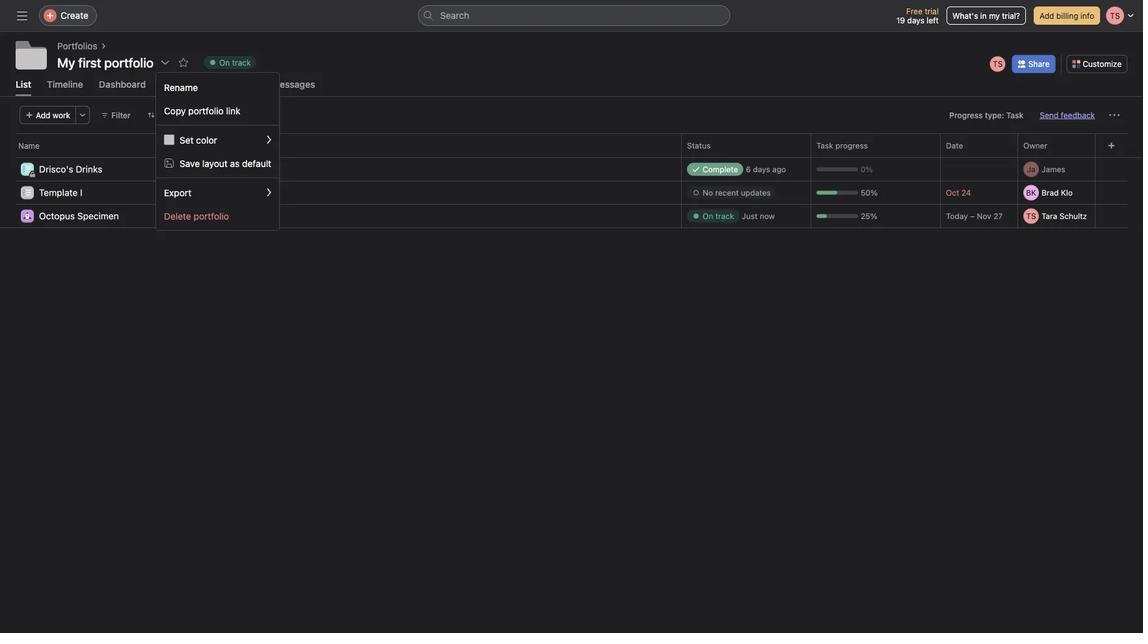 Task type: vqa. For each thing, say whether or not it's contained in the screenshot.
trial
yes



Task type: describe. For each thing, give the bounding box(es) containing it.
date
[[946, 141, 963, 150]]

tara schultz
[[1042, 212, 1087, 221]]

delete portfolio
[[164, 211, 229, 221]]

on track button
[[198, 53, 262, 72]]

expand sidebar image
[[17, 10, 27, 21]]

track inside popup button
[[232, 58, 251, 67]]

name
[[18, 141, 40, 150]]

list image
[[23, 189, 31, 197]]

cell for i
[[1018, 181, 1103, 205]]

octopus specimen row
[[0, 204, 1143, 230]]

nov
[[977, 212, 991, 221]]

0 horizontal spatial ts
[[993, 59, 1003, 69]]

27
[[994, 212, 1003, 221]]

list image
[[23, 165, 31, 173]]

messages link
[[272, 79, 315, 96]]

timeline
[[47, 79, 83, 89]]

updates
[[741, 188, 771, 197]]

rocket image
[[23, 212, 31, 220]]

more actions image
[[79, 111, 87, 119]]

25%
[[861, 212, 878, 221]]

copy portfolio link link
[[156, 99, 279, 122]]

task inside progress type: task dropdown button
[[1006, 110, 1024, 120]]

filter button
[[95, 106, 136, 124]]

free trial 19 days left
[[897, 7, 939, 25]]

as
[[230, 158, 240, 169]]

specimen
[[77, 211, 119, 221]]

default
[[242, 158, 271, 169]]

drisco's drinks link
[[39, 162, 102, 177]]

add billing info button
[[1034, 7, 1100, 25]]

drisco's drinks cell
[[0, 157, 682, 183]]

my first portfolio
[[57, 55, 154, 70]]

no recent updates
[[703, 188, 771, 197]]

rename
[[164, 82, 198, 93]]

customize
[[1083, 59, 1122, 69]]

james
[[1042, 165, 1065, 174]]

portfolio for copy
[[188, 105, 224, 116]]

share
[[1028, 59, 1050, 69]]

progress type: task button
[[943, 106, 1029, 124]]

filter
[[111, 110, 131, 120]]

color
[[196, 135, 217, 145]]

progress
[[835, 141, 868, 150]]

24
[[961, 188, 971, 197]]

brad klo
[[1042, 188, 1073, 197]]

template
[[39, 187, 78, 198]]

what's
[[952, 11, 978, 20]]

on for on track popup button
[[219, 58, 230, 67]]

link
[[226, 105, 240, 116]]

dashboard
[[99, 79, 146, 89]]

add work button
[[20, 106, 76, 124]]

drisco's drinks row
[[0, 157, 1143, 183]]

search list box
[[418, 5, 730, 26]]

save
[[180, 158, 200, 169]]

days inside drisco's drinks row
[[753, 165, 770, 174]]

remove image for octopus specimen
[[1092, 212, 1100, 220]]

trial
[[925, 7, 939, 16]]

share button
[[1012, 55, 1055, 73]]

2 row from the top
[[0, 157, 1143, 158]]

drisco's
[[39, 164, 73, 175]]

0%
[[861, 165, 873, 174]]

type:
[[985, 110, 1004, 120]]

progress for progress type: task
[[949, 110, 983, 120]]

set color
[[180, 135, 217, 145]]

dashboard link
[[99, 79, 146, 96]]

portfolio for delete
[[194, 211, 229, 221]]

delete
[[164, 211, 191, 221]]

cell containing complete
[[681, 157, 811, 181]]

show options image
[[160, 57, 171, 68]]

no recent updates cell
[[681, 181, 811, 205]]

octopus specimen link
[[39, 209, 119, 223]]

cell for specimen
[[1018, 204, 1103, 228]]

template i row
[[0, 181, 1143, 206]]

copy
[[164, 105, 186, 116]]

list link
[[16, 79, 31, 96]]

6
[[746, 165, 751, 174]]

row containing name
[[0, 133, 1143, 157]]

send
[[1040, 110, 1059, 120]]

portfolios
[[57, 41, 97, 51]]

set color link
[[156, 128, 279, 152]]

track inside octopus specimen row
[[715, 212, 734, 221]]

messages
[[272, 79, 315, 89]]



Task type: locate. For each thing, give the bounding box(es) containing it.
octopus specimen cell
[[0, 204, 682, 230]]

first portfolio
[[78, 55, 154, 70]]

no
[[703, 188, 713, 197]]

cell up tara schultz
[[1018, 181, 1103, 205]]

1 row from the top
[[0, 133, 1143, 157]]

0 vertical spatial track
[[232, 58, 251, 67]]

what's in my trial? button
[[947, 7, 1026, 25]]

on track inside octopus specimen row
[[703, 212, 734, 221]]

1 horizontal spatial track
[[715, 212, 734, 221]]

on down no
[[703, 212, 713, 221]]

octopus specimen
[[39, 211, 119, 221]]

0 horizontal spatial on
[[219, 58, 230, 67]]

50%
[[861, 188, 878, 197]]

cell
[[681, 157, 811, 181], [1018, 157, 1103, 181], [1018, 181, 1103, 205], [681, 204, 811, 228], [1018, 204, 1103, 228]]

copy portfolio link
[[164, 105, 240, 116]]

on inside popup button
[[219, 58, 230, 67]]

days
[[907, 16, 924, 25], [753, 165, 770, 174]]

cell containing on track
[[681, 204, 811, 228]]

info
[[1081, 11, 1094, 20]]

task
[[1006, 110, 1024, 120], [817, 141, 833, 150]]

days right 19
[[907, 16, 924, 25]]

1 horizontal spatial progress
[[949, 110, 983, 120]]

billing
[[1056, 11, 1078, 20]]

remove image inside octopus specimen row
[[1092, 212, 1100, 220]]

what's in my trial?
[[952, 11, 1020, 20]]

save layout as default link
[[156, 152, 279, 175]]

add billing info
[[1040, 11, 1094, 20]]

oct 24
[[946, 188, 971, 197]]

create
[[61, 10, 88, 21]]

days inside free trial 19 days left
[[907, 16, 924, 25]]

ago
[[772, 165, 786, 174]]

days right 6
[[753, 165, 770, 174]]

cell for drinks
[[1018, 157, 1103, 181]]

template i
[[39, 187, 82, 198]]

1 vertical spatial progress
[[949, 110, 983, 120]]

remove image up remove icon
[[1092, 165, 1100, 173]]

0 vertical spatial portfolio
[[188, 105, 224, 116]]

0 horizontal spatial progress
[[161, 79, 200, 89]]

row
[[0, 133, 1143, 157], [0, 157, 1143, 158]]

schultz
[[1060, 212, 1087, 221]]

send feedback
[[1040, 110, 1095, 120]]

1 vertical spatial track
[[715, 212, 734, 221]]

add left the work
[[36, 110, 50, 120]]

brad
[[1042, 188, 1059, 197]]

1 horizontal spatial ts
[[1026, 212, 1036, 221]]

0 vertical spatial on track
[[219, 58, 251, 67]]

add inside button
[[36, 110, 50, 120]]

search
[[440, 10, 469, 21]]

–
[[970, 212, 975, 221]]

more actions image
[[1109, 110, 1120, 120]]

1 horizontal spatial on track
[[703, 212, 734, 221]]

1 horizontal spatial task
[[1006, 110, 1024, 120]]

export link
[[156, 181, 279, 204]]

add work
[[36, 110, 70, 120]]

add
[[1040, 11, 1054, 20], [36, 110, 50, 120]]

just
[[742, 212, 758, 221]]

1 vertical spatial remove image
[[1092, 212, 1100, 220]]

trial?
[[1002, 11, 1020, 20]]

drisco's drinks
[[39, 164, 102, 175]]

progress link
[[161, 79, 200, 96]]

0 vertical spatial progress
[[161, 79, 200, 89]]

export
[[164, 187, 191, 198]]

1 remove image from the top
[[1092, 165, 1100, 173]]

i
[[80, 187, 82, 198]]

task left progress
[[817, 141, 833, 150]]

progress left type: in the right of the page
[[949, 110, 983, 120]]

left
[[927, 16, 939, 25]]

0 horizontal spatial task
[[817, 141, 833, 150]]

portfolio down export link at the left of the page
[[194, 211, 229, 221]]

customize button
[[1067, 55, 1127, 73]]

cell down no recent updates
[[681, 204, 811, 228]]

klo
[[1061, 188, 1073, 197]]

cell containing ja
[[1018, 157, 1103, 181]]

cell containing ts
[[1018, 204, 1103, 228]]

cell up no recent updates
[[681, 157, 811, 181]]

cell up brad klo
[[1018, 157, 1103, 181]]

remove image inside drisco's drinks row
[[1092, 165, 1100, 173]]

0 vertical spatial remove image
[[1092, 165, 1100, 173]]

add for add work
[[36, 110, 50, 120]]

oct
[[946, 188, 959, 197]]

1 vertical spatial ts
[[1026, 212, 1036, 221]]

0 horizontal spatial track
[[232, 58, 251, 67]]

recent
[[715, 188, 739, 197]]

cell containing bk
[[1018, 181, 1103, 205]]

list
[[16, 79, 31, 89]]

send feedback link
[[1040, 109, 1095, 121]]

1 horizontal spatial add
[[1040, 11, 1054, 20]]

rename link
[[156, 75, 279, 99]]

add field image
[[1108, 142, 1115, 150]]

on up rename link
[[219, 58, 230, 67]]

on track down recent
[[703, 212, 734, 221]]

1 vertical spatial days
[[753, 165, 770, 174]]

19
[[897, 16, 905, 25]]

now
[[760, 212, 775, 221]]

portfolios link
[[57, 39, 97, 53]]

delete portfolio link
[[156, 204, 279, 228]]

1 vertical spatial portfolio
[[194, 211, 229, 221]]

on track inside popup button
[[219, 58, 251, 67]]

track
[[232, 58, 251, 67], [715, 212, 734, 221]]

today – nov 27
[[946, 212, 1003, 221]]

portfolio down rename link
[[188, 105, 224, 116]]

1 vertical spatial on track
[[703, 212, 734, 221]]

0 vertical spatial on
[[219, 58, 230, 67]]

add for add billing info
[[1040, 11, 1054, 20]]

progress down add to starred icon
[[161, 79, 200, 89]]

0 vertical spatial add
[[1040, 11, 1054, 20]]

octopus
[[39, 211, 75, 221]]

0 horizontal spatial add
[[36, 110, 50, 120]]

add left billing
[[1040, 11, 1054, 20]]

0 vertical spatial task
[[1006, 110, 1024, 120]]

remove image for drisco's drinks
[[1092, 165, 1100, 173]]

1 horizontal spatial days
[[907, 16, 924, 25]]

portfolio
[[188, 105, 224, 116], [194, 211, 229, 221]]

tara
[[1042, 212, 1057, 221]]

timeline link
[[47, 79, 83, 96]]

0 vertical spatial ts
[[993, 59, 1003, 69]]

1 vertical spatial add
[[36, 110, 50, 120]]

just now
[[742, 212, 775, 221]]

add inside "button"
[[1040, 11, 1054, 20]]

0 horizontal spatial days
[[753, 165, 770, 174]]

track down recent
[[715, 212, 734, 221]]

free
[[906, 7, 923, 16]]

status
[[687, 141, 711, 150]]

drinks
[[76, 164, 102, 175]]

task right type: in the right of the page
[[1006, 110, 1024, 120]]

0 horizontal spatial on track
[[219, 58, 251, 67]]

1 vertical spatial task
[[817, 141, 833, 150]]

2 remove image from the top
[[1092, 212, 1100, 220]]

work
[[53, 110, 70, 120]]

in
[[980, 11, 987, 20]]

layout
[[202, 158, 228, 169]]

my
[[57, 55, 75, 70]]

6 days ago
[[746, 165, 786, 174]]

ts inside octopus specimen row
[[1026, 212, 1036, 221]]

progress inside progress type: task dropdown button
[[949, 110, 983, 120]]

ts left share "button"
[[993, 59, 1003, 69]]

track up rename link
[[232, 58, 251, 67]]

template i cell
[[0, 181, 682, 206]]

my
[[989, 11, 1000, 20]]

search button
[[418, 5, 730, 26]]

cell down brad klo
[[1018, 204, 1103, 228]]

1 horizontal spatial on
[[703, 212, 713, 221]]

remove image
[[1092, 189, 1100, 197]]

on track up rename link
[[219, 58, 251, 67]]

0 vertical spatial days
[[907, 16, 924, 25]]

on for cell containing on track
[[703, 212, 713, 221]]

add to starred image
[[178, 57, 189, 68]]

task progress
[[817, 141, 868, 150]]

1 vertical spatial on
[[703, 212, 713, 221]]

on inside cell
[[703, 212, 713, 221]]

template i link
[[39, 186, 82, 200]]

ts left tara
[[1026, 212, 1036, 221]]

progress for progress
[[161, 79, 200, 89]]

set
[[180, 135, 194, 145]]

remove image
[[1092, 165, 1100, 173], [1092, 212, 1100, 220]]

progress
[[161, 79, 200, 89], [949, 110, 983, 120]]

remove image right schultz
[[1092, 212, 1100, 220]]

bk
[[1026, 188, 1036, 197]]

owner
[[1023, 141, 1047, 150]]

complete
[[703, 165, 738, 174]]

on
[[219, 58, 230, 67], [703, 212, 713, 221]]

today
[[946, 212, 968, 221]]



